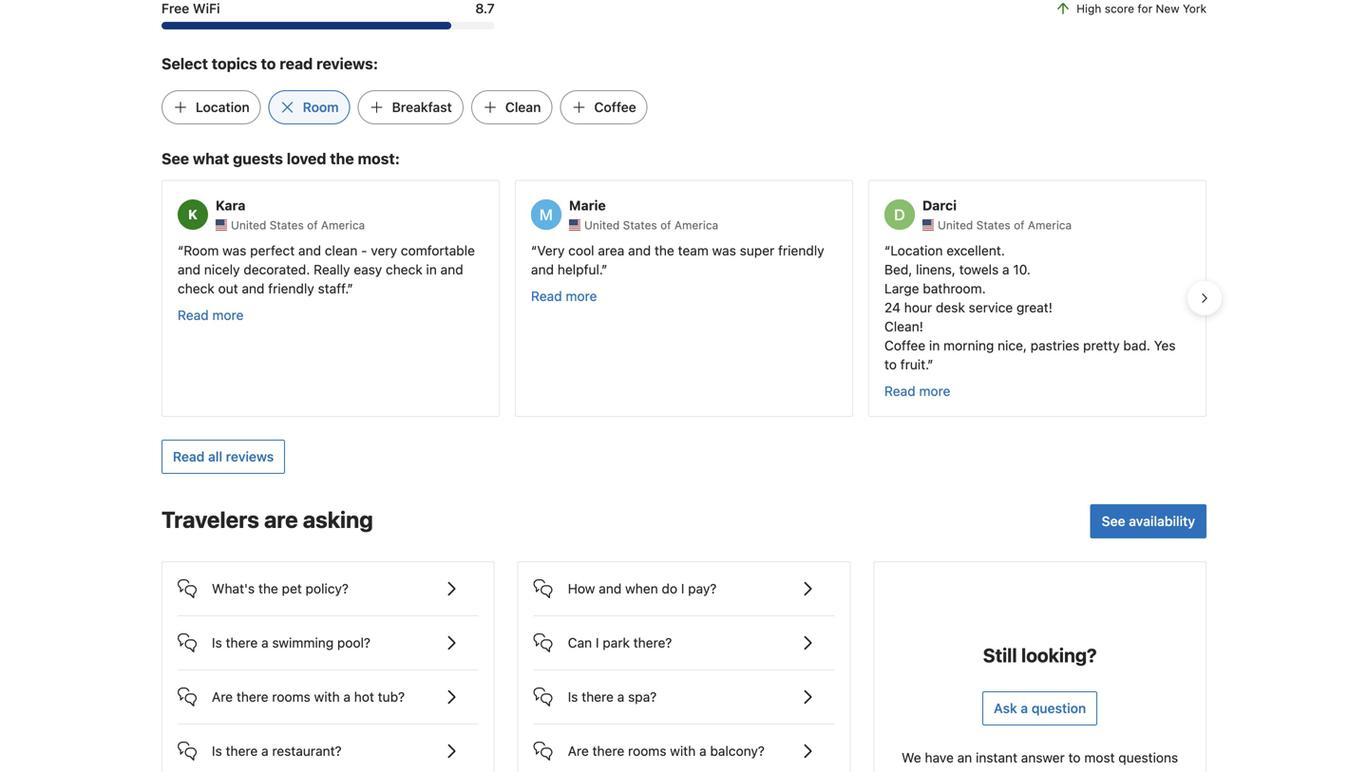 Task type: describe. For each thing, give the bounding box(es) containing it.
read all reviews button
[[162, 440, 285, 474]]

pay?
[[688, 581, 717, 597]]

how and when do i pay? button
[[534, 563, 835, 601]]

and down very
[[531, 262, 554, 277]]

looking?
[[1022, 644, 1098, 667]]

is there a spa?
[[568, 690, 657, 705]]

" for " room was perfect and clean - very comfortable and nicely decorated. really easy check in and check out and friendly staff.
[[178, 243, 184, 258]]

pastries
[[1031, 338, 1080, 354]]

of for the
[[661, 219, 672, 232]]

do
[[662, 581, 678, 597]]

are there rooms with a hot tub?
[[212, 690, 405, 705]]

what's the pet policy?
[[212, 581, 349, 597]]

" very cool area and the team was super friendly and helpful.
[[531, 243, 825, 277]]

2 vertical spatial to
[[1069, 750, 1081, 766]]

states for towels
[[977, 219, 1011, 232]]

guests
[[233, 150, 283, 168]]

see for see what guests loved the most:
[[162, 150, 189, 168]]

loved
[[287, 150, 326, 168]]

read more button for " very cool area and the team was super friendly and helpful.
[[531, 287, 597, 306]]

the inside " very cool area and the team was super friendly and helpful.
[[655, 243, 675, 258]]

united states of america image for kara
[[216, 219, 227, 231]]

k
[[188, 207, 198, 223]]

0 horizontal spatial to
[[261, 54, 276, 73]]

see availability
[[1102, 514, 1196, 529]]

high
[[1077, 2, 1102, 15]]

fruit.
[[901, 357, 928, 373]]

is there a spa? button
[[534, 671, 835, 709]]

towels
[[960, 262, 999, 277]]

questions
[[1119, 750, 1179, 766]]

still looking?
[[984, 644, 1098, 667]]

read
[[280, 54, 313, 73]]

free wifi
[[162, 0, 220, 16]]

all
[[208, 449, 222, 465]]

very
[[537, 243, 565, 258]]

0 vertical spatial check
[[386, 262, 423, 277]]

there for are there rooms with a balcony?
[[593, 744, 625, 759]]

10.
[[1014, 262, 1031, 277]]

read more button for " room was perfect and clean - very comfortable and nicely decorated. really easy check in and check out and friendly staff.
[[178, 306, 244, 325]]

breakfast
[[392, 99, 452, 115]]

i inside button
[[681, 581, 685, 597]]

we have an instant answer to most questions
[[902, 750, 1179, 766]]

morning
[[944, 338, 995, 354]]

what
[[193, 150, 229, 168]]

america for very
[[321, 219, 365, 232]]

topics
[[212, 54, 257, 73]]

bed,
[[885, 262, 913, 277]]

friendly inside '" room was perfect and clean - very comfortable and nicely decorated. really easy check in and check out and friendly staff.'
[[268, 281, 314, 296]]

travelers are asking
[[162, 507, 373, 533]]

and down comfortable
[[441, 262, 464, 277]]

pool?
[[337, 635, 371, 651]]

still
[[984, 644, 1018, 667]]

0 horizontal spatial coffee
[[595, 99, 637, 115]]

is there a restaurant? button
[[178, 725, 479, 763]]

and up really
[[298, 243, 321, 258]]

hot
[[354, 690, 374, 705]]

united states of america for the
[[585, 219, 719, 232]]

america for 10.
[[1028, 219, 1072, 232]]

team
[[678, 243, 709, 258]]

can i park there? button
[[534, 617, 835, 655]]

asking
[[303, 507, 373, 533]]

free wifi 8.7 meter
[[162, 22, 495, 29]]

united states of america image
[[923, 219, 934, 231]]

helpful.
[[558, 262, 602, 277]]

read for " location excellent. bed, linens, towels a 10. large bathroom. 24 hour desk service great! clean! coffee in morning nice, pastries pretty bad. yes to fruit.
[[885, 383, 916, 399]]

1 vertical spatial check
[[178, 281, 215, 296]]

a left restaurant?
[[261, 744, 269, 759]]

rooms for hot
[[272, 690, 311, 705]]

8.7
[[476, 0, 495, 16]]

easy
[[354, 262, 382, 277]]

see availability button
[[1091, 505, 1207, 539]]

pretty
[[1084, 338, 1120, 354]]

clean
[[506, 99, 541, 115]]

and right area
[[628, 243, 651, 258]]

in inside '" room was perfect and clean - very comfortable and nicely decorated. really easy check in and check out and friendly staff.'
[[426, 262, 437, 277]]

ask
[[994, 701, 1018, 717]]

are there rooms with a balcony?
[[568, 744, 765, 759]]

there for are there rooms with a hot tub?
[[237, 690, 269, 705]]

are there rooms with a balcony? button
[[534, 725, 835, 763]]

most
[[1085, 750, 1116, 766]]

free
[[162, 0, 189, 16]]

yes
[[1155, 338, 1176, 354]]

comfortable
[[401, 243, 475, 258]]

policy?
[[306, 581, 349, 597]]

have
[[925, 750, 954, 766]]

are
[[264, 507, 298, 533]]

linens,
[[917, 262, 956, 277]]

a right ask
[[1021, 701, 1029, 717]]

clean
[[325, 243, 358, 258]]

can
[[568, 635, 592, 651]]

more for helpful.
[[566, 288, 597, 304]]

cool
[[569, 243, 595, 258]]

spa?
[[628, 690, 657, 705]]

when
[[626, 581, 658, 597]]

reviews:
[[317, 54, 378, 73]]

-
[[361, 243, 367, 258]]

there for is there a restaurant?
[[226, 744, 258, 759]]

select
[[162, 54, 208, 73]]

and right out
[[242, 281, 265, 296]]

united for marie
[[585, 219, 620, 232]]

read more button for " location excellent. bed, linens, towels a 10. large bathroom. 24 hour desk service great! clean! coffee in morning nice, pastries pretty bad. yes to fruit.
[[885, 382, 951, 401]]

out
[[218, 281, 238, 296]]

read inside button
[[173, 449, 205, 465]]

was inside " very cool area and the team was super friendly and helpful.
[[713, 243, 737, 258]]

very
[[371, 243, 397, 258]]

park
[[603, 635, 630, 651]]

a inside " location excellent. bed, linens, towels a 10. large bathroom. 24 hour desk service great! clean! coffee in morning nice, pastries pretty bad. yes to fruit.
[[1003, 262, 1010, 277]]

tub?
[[378, 690, 405, 705]]

and inside button
[[599, 581, 622, 597]]

a left hot
[[344, 690, 351, 705]]

hour
[[905, 300, 933, 315]]

ask a question button
[[983, 692, 1098, 726]]

states for clean
[[270, 219, 304, 232]]

is for is there a restaurant?
[[212, 744, 222, 759]]



Task type: locate. For each thing, give the bounding box(es) containing it.
more
[[566, 288, 597, 304], [212, 307, 244, 323], [920, 383, 951, 399]]

was up nicely
[[223, 243, 247, 258]]

friendly right super at the top right of the page
[[779, 243, 825, 258]]

0 vertical spatial with
[[314, 690, 340, 705]]

read more down out
[[178, 307, 244, 323]]

" up bed,
[[885, 243, 891, 258]]

1 united states of america from the left
[[231, 219, 365, 232]]

america up 10.
[[1028, 219, 1072, 232]]

" inside '" room was perfect and clean - very comfortable and nicely decorated. really easy check in and check out and friendly staff.'
[[178, 243, 184, 258]]

2 vertical spatial "
[[928, 357, 934, 373]]

united for darci
[[938, 219, 974, 232]]

is left restaurant?
[[212, 744, 222, 759]]

read all reviews
[[173, 449, 274, 465]]

" left perfect
[[178, 243, 184, 258]]

perfect
[[250, 243, 295, 258]]

1 states from the left
[[270, 219, 304, 232]]

0 horizontal spatial see
[[162, 150, 189, 168]]

2 horizontal spatial to
[[1069, 750, 1081, 766]]

i right can
[[596, 635, 599, 651]]

1 horizontal spatial more
[[566, 288, 597, 304]]

are there rooms with a hot tub? button
[[178, 671, 479, 709]]

staff.
[[318, 281, 347, 296]]

are for are there rooms with a hot tub?
[[212, 690, 233, 705]]

1 horizontal spatial united
[[585, 219, 620, 232]]

read for " very cool area and the team was super friendly and helpful.
[[531, 288, 562, 304]]

0 horizontal spatial are
[[212, 690, 233, 705]]

united states of america image down kara
[[216, 219, 227, 231]]

see left 'availability'
[[1102, 514, 1126, 529]]

0 vertical spatial are
[[212, 690, 233, 705]]

0 horizontal spatial location
[[196, 99, 250, 115]]

2 united states of america image from the left
[[569, 219, 581, 231]]

2 horizontal spatial united states of america
[[938, 219, 1072, 232]]

states up area
[[623, 219, 658, 232]]

1 horizontal spatial united states of america
[[585, 219, 719, 232]]

room inside '" room was perfect and clean - very comfortable and nicely decorated. really easy check in and check out and friendly staff.'
[[184, 243, 219, 258]]

1 horizontal spatial are
[[568, 744, 589, 759]]

1 horizontal spatial check
[[386, 262, 423, 277]]

1 horizontal spatial i
[[681, 581, 685, 597]]

a left 10.
[[1003, 262, 1010, 277]]

is down can
[[568, 690, 578, 705]]

" down hour
[[928, 357, 934, 373]]

read more down helpful.
[[531, 288, 597, 304]]

to left most
[[1069, 750, 1081, 766]]

0 horizontal spatial in
[[426, 262, 437, 277]]

3 united from the left
[[938, 219, 974, 232]]

swimming
[[272, 635, 334, 651]]

2 horizontal spatial the
[[655, 243, 675, 258]]

read more button down out
[[178, 306, 244, 325]]

read more for " room was perfect and clean - very comfortable and nicely decorated. really easy check in and check out and friendly staff.
[[178, 307, 244, 323]]

united states of america
[[231, 219, 365, 232], [585, 219, 719, 232], [938, 219, 1072, 232]]

and right how
[[599, 581, 622, 597]]

1 " from the left
[[178, 243, 184, 258]]

" for decorated.
[[347, 281, 353, 296]]

are up 'is there a restaurant?'
[[212, 690, 233, 705]]

" for " location excellent. bed, linens, towels a 10. large bathroom. 24 hour desk service great! clean! coffee in morning nice, pastries pretty bad. yes to fruit.
[[885, 243, 891, 258]]

0 vertical spatial is
[[212, 635, 222, 651]]

desk
[[936, 300, 966, 315]]

is for is there a spa?
[[568, 690, 578, 705]]

2 states from the left
[[623, 219, 658, 232]]

1 vertical spatial see
[[1102, 514, 1126, 529]]

2 horizontal spatial "
[[928, 357, 934, 373]]

read left 'all'
[[173, 449, 205, 465]]

a
[[1003, 262, 1010, 277], [261, 635, 269, 651], [344, 690, 351, 705], [618, 690, 625, 705], [1021, 701, 1029, 717], [261, 744, 269, 759], [700, 744, 707, 759]]

1 vertical spatial coffee
[[885, 338, 926, 354]]

of for towels
[[1014, 219, 1025, 232]]

rooms down is there a swimming pool?
[[272, 690, 311, 705]]

the inside button
[[259, 581, 278, 597]]

more down helpful.
[[566, 288, 597, 304]]

united states of america for towels
[[938, 219, 1072, 232]]

" for hour
[[928, 357, 934, 373]]

of up " very cool area and the team was super friendly and helpful.
[[661, 219, 672, 232]]

2 horizontal spatial more
[[920, 383, 951, 399]]

the left "pet"
[[259, 581, 278, 597]]

the right 'loved'
[[330, 150, 354, 168]]

0 vertical spatial to
[[261, 54, 276, 73]]

united states of america up perfect
[[231, 219, 365, 232]]

"
[[602, 262, 608, 277], [347, 281, 353, 296], [928, 357, 934, 373]]

0 horizontal spatial "
[[178, 243, 184, 258]]

0 horizontal spatial of
[[307, 219, 318, 232]]

read down nicely
[[178, 307, 209, 323]]

24
[[885, 300, 901, 315]]

united states of america image for marie
[[569, 219, 581, 231]]

room
[[303, 99, 339, 115], [184, 243, 219, 258]]

can i park there?
[[568, 635, 672, 651]]

0 vertical spatial the
[[330, 150, 354, 168]]

1 horizontal spatial location
[[891, 243, 943, 258]]

0 horizontal spatial united states of america image
[[216, 219, 227, 231]]

1 horizontal spatial of
[[661, 219, 672, 232]]

states up excellent.
[[977, 219, 1011, 232]]

0 horizontal spatial i
[[596, 635, 599, 651]]

room up nicely
[[184, 243, 219, 258]]

super
[[740, 243, 775, 258]]

0 vertical spatial location
[[196, 99, 250, 115]]

new
[[1156, 2, 1180, 15]]

0 horizontal spatial more
[[212, 307, 244, 323]]

0 horizontal spatial rooms
[[272, 690, 311, 705]]

there down what's
[[226, 635, 258, 651]]

states up perfect
[[270, 219, 304, 232]]

2 vertical spatial is
[[212, 744, 222, 759]]

are for are there rooms with a balcony?
[[568, 744, 589, 759]]

united states of america up excellent.
[[938, 219, 1072, 232]]

0 vertical spatial rooms
[[272, 690, 311, 705]]

" for " very cool area and the team was super friendly and helpful.
[[531, 243, 537, 258]]

0 vertical spatial coffee
[[595, 99, 637, 115]]

ask a question
[[994, 701, 1087, 717]]

check
[[386, 262, 423, 277], [178, 281, 215, 296]]

excellent.
[[947, 243, 1006, 258]]

1 horizontal spatial read more
[[531, 288, 597, 304]]

0 horizontal spatial read more button
[[178, 306, 244, 325]]

1 vertical spatial location
[[891, 243, 943, 258]]

2 horizontal spatial united
[[938, 219, 974, 232]]

2 united from the left
[[585, 219, 620, 232]]

0 horizontal spatial united
[[231, 219, 266, 232]]

read for " room was perfect and clean - very comfortable and nicely decorated. really easy check in and check out and friendly staff.
[[178, 307, 209, 323]]

" for helpful.
[[602, 262, 608, 277]]

2 horizontal spatial read more
[[885, 383, 951, 399]]

marie
[[569, 198, 606, 213]]

coffee right clean
[[595, 99, 637, 115]]

1 horizontal spatial rooms
[[628, 744, 667, 759]]

i
[[681, 581, 685, 597], [596, 635, 599, 651]]

see for see availability
[[1102, 514, 1126, 529]]

america up clean
[[321, 219, 365, 232]]

is there a swimming pool? button
[[178, 617, 479, 655]]

3 states from the left
[[977, 219, 1011, 232]]

america for was
[[675, 219, 719, 232]]

0 vertical spatial in
[[426, 262, 437, 277]]

with for hot
[[314, 690, 340, 705]]

3 united states of america from the left
[[938, 219, 1072, 232]]

there left restaurant?
[[226, 744, 258, 759]]

a left swimming
[[261, 635, 269, 651]]

1 horizontal spatial was
[[713, 243, 737, 258]]

an
[[958, 750, 973, 766]]

the left team
[[655, 243, 675, 258]]

1 horizontal spatial see
[[1102, 514, 1126, 529]]

is for is there a swimming pool?
[[212, 635, 222, 651]]

is inside the is there a restaurant? button
[[212, 744, 222, 759]]

united down kara
[[231, 219, 266, 232]]

1 vertical spatial is
[[568, 690, 578, 705]]

" down really
[[347, 281, 353, 296]]

how
[[568, 581, 596, 597]]

0 horizontal spatial check
[[178, 281, 215, 296]]

in down comfortable
[[426, 262, 437, 277]]

of up '" room was perfect and clean - very comfortable and nicely decorated. really easy check in and check out and friendly staff.'
[[307, 219, 318, 232]]

coffee down clean!
[[885, 338, 926, 354]]

1 vertical spatial i
[[596, 635, 599, 651]]

3 of from the left
[[1014, 219, 1025, 232]]

states for the
[[623, 219, 658, 232]]

is
[[212, 635, 222, 651], [568, 690, 578, 705], [212, 744, 222, 759]]

what's the pet policy? button
[[178, 563, 479, 601]]

are down is there a spa?
[[568, 744, 589, 759]]

1 horizontal spatial to
[[885, 357, 897, 373]]

really
[[314, 262, 350, 277]]

in
[[426, 262, 437, 277], [930, 338, 940, 354]]

rooms down spa?
[[628, 744, 667, 759]]

2 of from the left
[[661, 219, 672, 232]]

availability
[[1130, 514, 1196, 529]]

to inside " location excellent. bed, linens, towels a 10. large bathroom. 24 hour desk service great! clean! coffee in morning nice, pastries pretty bad. yes to fruit.
[[885, 357, 897, 373]]

i inside button
[[596, 635, 599, 651]]

friendly down decorated.
[[268, 281, 314, 296]]

see inside 'button'
[[1102, 514, 1126, 529]]

to
[[261, 54, 276, 73], [885, 357, 897, 373], [1069, 750, 1081, 766]]

0 horizontal spatial america
[[321, 219, 365, 232]]

" location excellent. bed, linens, towels a 10. large bathroom. 24 hour desk service great! clean! coffee in morning nice, pastries pretty bad. yes to fruit.
[[885, 243, 1176, 373]]

read more down 'fruit.' on the top
[[885, 383, 951, 399]]

to left the read
[[261, 54, 276, 73]]

1 vertical spatial rooms
[[628, 744, 667, 759]]

read more button down 'fruit.' on the top
[[885, 382, 951, 401]]

2 america from the left
[[675, 219, 719, 232]]

large
[[885, 281, 920, 296]]

great!
[[1017, 300, 1053, 315]]

0 horizontal spatial was
[[223, 243, 247, 258]]

" inside " very cool area and the team was super friendly and helpful.
[[531, 243, 537, 258]]

1 america from the left
[[321, 219, 365, 232]]

of
[[307, 219, 318, 232], [661, 219, 672, 232], [1014, 219, 1025, 232]]

there?
[[634, 635, 672, 651]]

see left what
[[162, 150, 189, 168]]

0 horizontal spatial "
[[347, 281, 353, 296]]

0 vertical spatial more
[[566, 288, 597, 304]]

location down the topics
[[196, 99, 250, 115]]

and
[[298, 243, 321, 258], [628, 243, 651, 258], [178, 262, 201, 277], [441, 262, 464, 277], [531, 262, 554, 277], [242, 281, 265, 296], [599, 581, 622, 597]]

1 vertical spatial friendly
[[268, 281, 314, 296]]

is inside 'is there a spa?' button
[[568, 690, 578, 705]]

1 vertical spatial room
[[184, 243, 219, 258]]

2 horizontal spatial america
[[1028, 219, 1072, 232]]

in inside " location excellent. bed, linens, towels a 10. large bathroom. 24 hour desk service great! clean! coffee in morning nice, pastries pretty bad. yes to fruit.
[[930, 338, 940, 354]]

3 america from the left
[[1028, 219, 1072, 232]]

reviews
[[226, 449, 274, 465]]

1 horizontal spatial united states of america image
[[569, 219, 581, 231]]

this is a carousel with rotating slides. it displays featured reviews of the property. use the next and previous buttons to navigate. region
[[146, 173, 1222, 425]]

see what guests loved the most:
[[162, 150, 400, 168]]

0 horizontal spatial friendly
[[268, 281, 314, 296]]

2 horizontal spatial "
[[885, 243, 891, 258]]

2 united states of america from the left
[[585, 219, 719, 232]]

is down what's
[[212, 635, 222, 651]]

0 horizontal spatial with
[[314, 690, 340, 705]]

rooms for balcony?
[[628, 744, 667, 759]]

2 " from the left
[[531, 243, 537, 258]]

1 horizontal spatial "
[[602, 262, 608, 277]]

decorated.
[[244, 262, 310, 277]]

1 horizontal spatial coffee
[[885, 338, 926, 354]]

" left cool
[[531, 243, 537, 258]]

there up 'is there a restaurant?'
[[237, 690, 269, 705]]

united states of america for clean
[[231, 219, 365, 232]]

location up bed,
[[891, 243, 943, 258]]

there for is there a spa?
[[582, 690, 614, 705]]

united states of america image down marie
[[569, 219, 581, 231]]

room down the read
[[303, 99, 339, 115]]

0 vertical spatial room
[[303, 99, 339, 115]]

more down out
[[212, 307, 244, 323]]

there down is there a spa?
[[593, 744, 625, 759]]

1 united from the left
[[231, 219, 266, 232]]

1 horizontal spatial with
[[670, 744, 696, 759]]

there left spa?
[[582, 690, 614, 705]]

read down helpful.
[[531, 288, 562, 304]]

and left nicely
[[178, 262, 201, 277]]

0 horizontal spatial read more
[[178, 307, 244, 323]]

rooms
[[272, 690, 311, 705], [628, 744, 667, 759]]

1 horizontal spatial room
[[303, 99, 339, 115]]

0 horizontal spatial room
[[184, 243, 219, 258]]

1 horizontal spatial read more button
[[531, 287, 597, 306]]

0 vertical spatial friendly
[[779, 243, 825, 258]]

coffee inside " location excellent. bed, linens, towels a 10. large bathroom. 24 hour desk service great! clean! coffee in morning nice, pastries pretty bad. yes to fruit.
[[885, 338, 926, 354]]

1 of from the left
[[307, 219, 318, 232]]

service
[[969, 300, 1014, 315]]

i right do
[[681, 581, 685, 597]]

answer
[[1022, 750, 1065, 766]]

most:
[[358, 150, 400, 168]]

2 horizontal spatial read more button
[[885, 382, 951, 401]]

united down darci
[[938, 219, 974, 232]]

high score for new york
[[1077, 2, 1207, 15]]

with
[[314, 690, 340, 705], [670, 744, 696, 759]]

see
[[162, 150, 189, 168], [1102, 514, 1126, 529]]

read
[[531, 288, 562, 304], [178, 307, 209, 323], [885, 383, 916, 399], [173, 449, 205, 465]]

0 horizontal spatial states
[[270, 219, 304, 232]]

" inside " location excellent. bed, linens, towels a 10. large bathroom. 24 hour desk service great! clean! coffee in morning nice, pastries pretty bad. yes to fruit.
[[885, 243, 891, 258]]

is there a swimming pool?
[[212, 635, 371, 651]]

3 " from the left
[[885, 243, 891, 258]]

in left the 'morning'
[[930, 338, 940, 354]]

location
[[196, 99, 250, 115], [891, 243, 943, 258]]

america up team
[[675, 219, 719, 232]]

2 vertical spatial read more
[[885, 383, 951, 399]]

there for is there a swimming pool?
[[226, 635, 258, 651]]

more for decorated.
[[212, 307, 244, 323]]

nice,
[[998, 338, 1028, 354]]

2 was from the left
[[713, 243, 737, 258]]

united down marie
[[585, 219, 620, 232]]

" down area
[[602, 262, 608, 277]]

bad.
[[1124, 338, 1151, 354]]

what's
[[212, 581, 255, 597]]

check left out
[[178, 281, 215, 296]]

the
[[330, 150, 354, 168], [655, 243, 675, 258], [259, 581, 278, 597]]

read more for " very cool area and the team was super friendly and helpful.
[[531, 288, 597, 304]]

1 horizontal spatial america
[[675, 219, 719, 232]]

1 vertical spatial the
[[655, 243, 675, 258]]

how and when do i pay?
[[568, 581, 717, 597]]

read more button down helpful.
[[531, 287, 597, 306]]

1 vertical spatial "
[[347, 281, 353, 296]]

for
[[1138, 2, 1153, 15]]

1 vertical spatial more
[[212, 307, 244, 323]]

more for hour
[[920, 383, 951, 399]]

united for kara
[[231, 219, 266, 232]]

to left 'fruit.' on the top
[[885, 357, 897, 373]]

united
[[231, 219, 266, 232], [585, 219, 620, 232], [938, 219, 974, 232]]

1 horizontal spatial friendly
[[779, 243, 825, 258]]

was right team
[[713, 243, 737, 258]]

1 vertical spatial are
[[568, 744, 589, 759]]

a left spa?
[[618, 690, 625, 705]]

0 vertical spatial read more
[[531, 288, 597, 304]]

2 horizontal spatial states
[[977, 219, 1011, 232]]

"
[[178, 243, 184, 258], [531, 243, 537, 258], [885, 243, 891, 258]]

2 vertical spatial more
[[920, 383, 951, 399]]

1 vertical spatial in
[[930, 338, 940, 354]]

1 vertical spatial to
[[885, 357, 897, 373]]

check down very
[[386, 262, 423, 277]]

united states of america image
[[216, 219, 227, 231], [569, 219, 581, 231]]

select topics to read reviews:
[[162, 54, 378, 73]]

with for balcony?
[[670, 744, 696, 759]]

0 horizontal spatial united states of america
[[231, 219, 365, 232]]

kara
[[216, 198, 246, 213]]

friendly inside " very cool area and the team was super friendly and helpful.
[[779, 243, 825, 258]]

0 vertical spatial see
[[162, 150, 189, 168]]

1 horizontal spatial in
[[930, 338, 940, 354]]

instant
[[976, 750, 1018, 766]]

with left hot
[[314, 690, 340, 705]]

0 vertical spatial i
[[681, 581, 685, 597]]

1 vertical spatial read more
[[178, 307, 244, 323]]

1 united states of america image from the left
[[216, 219, 227, 231]]

is inside is there a swimming pool? button
[[212, 635, 222, 651]]

1 horizontal spatial the
[[330, 150, 354, 168]]

united states of america up " very cool area and the team was super friendly and helpful.
[[585, 219, 719, 232]]

2 vertical spatial the
[[259, 581, 278, 597]]

nicely
[[204, 262, 240, 277]]

score
[[1105, 2, 1135, 15]]

0 horizontal spatial the
[[259, 581, 278, 597]]

with left balcony?
[[670, 744, 696, 759]]

1 was from the left
[[223, 243, 247, 258]]

was inside '" room was perfect and clean - very comfortable and nicely decorated. really easy check in and check out and friendly staff.'
[[223, 243, 247, 258]]

" room was perfect and clean - very comfortable and nicely decorated. really easy check in and check out and friendly staff.
[[178, 243, 475, 296]]

area
[[598, 243, 625, 258]]

of for clean
[[307, 219, 318, 232]]

read down 'fruit.' on the top
[[885, 383, 916, 399]]

1 horizontal spatial "
[[531, 243, 537, 258]]

friendly
[[779, 243, 825, 258], [268, 281, 314, 296]]

location inside " location excellent. bed, linens, towels a 10. large bathroom. 24 hour desk service great! clean! coffee in morning nice, pastries pretty bad. yes to fruit.
[[891, 243, 943, 258]]

pet
[[282, 581, 302, 597]]

read more for " location excellent. bed, linens, towels a 10. large bathroom. 24 hour desk service great! clean! coffee in morning nice, pastries pretty bad. yes to fruit.
[[885, 383, 951, 399]]

of up 10.
[[1014, 219, 1025, 232]]

a left balcony?
[[700, 744, 707, 759]]

1 vertical spatial with
[[670, 744, 696, 759]]

more down 'fruit.' on the top
[[920, 383, 951, 399]]

0 vertical spatial "
[[602, 262, 608, 277]]



Task type: vqa. For each thing, say whether or not it's contained in the screenshot.
the leftmost Location
yes



